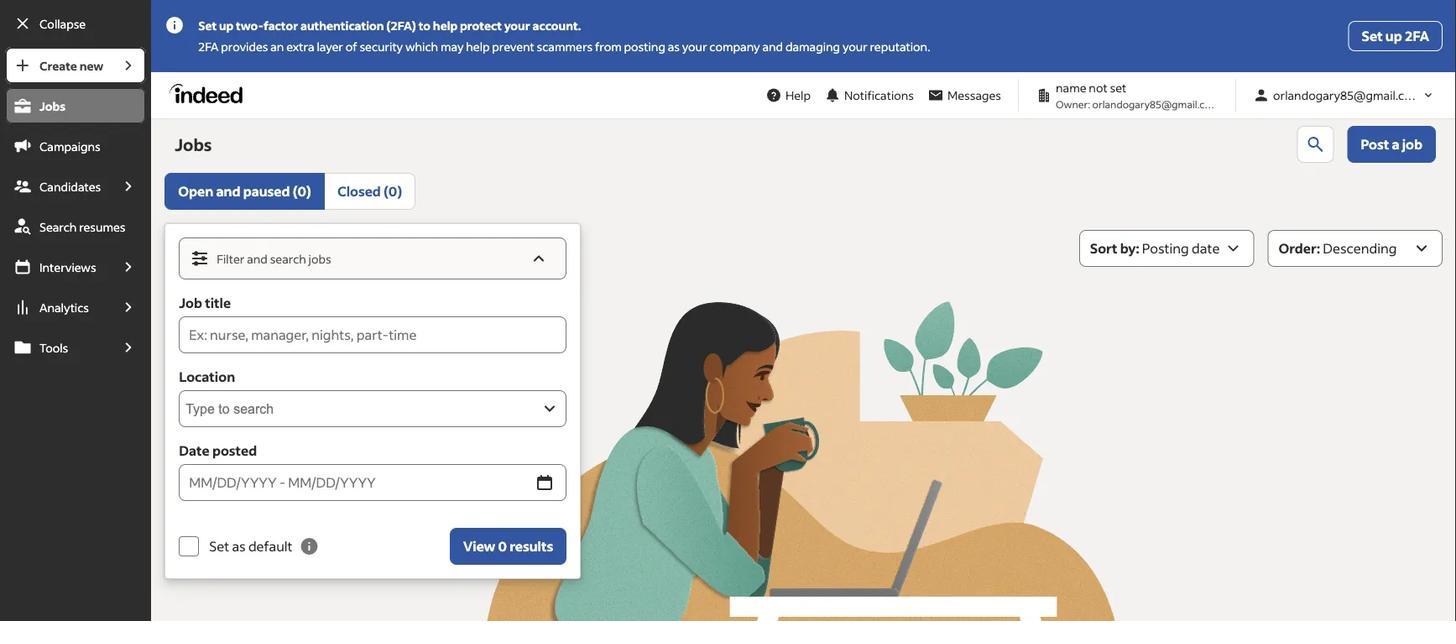 Task type: locate. For each thing, give the bounding box(es) containing it.
a
[[1392, 136, 1400, 153]]

post
[[1361, 136, 1390, 153]]

date
[[179, 442, 210, 459]]

menu bar
[[0, 47, 151, 621]]

choose a date image
[[535, 473, 555, 493]]

protect
[[460, 18, 502, 33]]

(0)
[[293, 183, 311, 200], [384, 183, 402, 200]]

as right posting
[[668, 39, 680, 54]]

help right "to"
[[433, 18, 458, 33]]

factor
[[264, 18, 298, 33]]

and inside set up two-factor authentication (2fa) to help protect your account. 2fa provides an extra layer of security which may help prevent scammers from posting as your company and damaging your reputation.
[[763, 39, 783, 54]]

1 horizontal spatial 2fa
[[1405, 27, 1430, 44]]

2 vertical spatial and
[[247, 251, 268, 267]]

search
[[39, 219, 77, 234]]

name
[[1056, 80, 1087, 95]]

your right damaging
[[843, 39, 868, 54]]

messages
[[948, 88, 1002, 103]]

and right open
[[216, 183, 241, 200]]

1 vertical spatial and
[[216, 183, 241, 200]]

set inside "set up 2fa" link
[[1362, 27, 1383, 44]]

messages link
[[921, 80, 1008, 111]]

(0) right closed
[[384, 183, 402, 200]]

provides
[[221, 39, 268, 54]]

0 vertical spatial as
[[668, 39, 680, 54]]

1 horizontal spatial help
[[466, 39, 490, 54]]

job title
[[179, 294, 231, 311]]

tools
[[39, 340, 68, 355]]

set left the two-
[[198, 18, 217, 33]]

set up two-factor authentication (2fa) to help protect your account. 2fa provides an extra layer of security which may help prevent scammers from posting as your company and damaging your reputation.
[[198, 18, 931, 54]]

set left default
[[209, 538, 229, 555]]

as inside set up two-factor authentication (2fa) to help protect your account. 2fa provides an extra layer of security which may help prevent scammers from posting as your company and damaging your reputation.
[[668, 39, 680, 54]]

account.
[[533, 18, 581, 33]]

filter
[[217, 251, 245, 267]]

not
[[1089, 80, 1108, 95]]

help
[[433, 18, 458, 33], [466, 39, 490, 54]]

1 horizontal spatial up
[[1386, 27, 1403, 44]]

and
[[763, 39, 783, 54], [216, 183, 241, 200], [247, 251, 268, 267]]

jobs up open
[[175, 133, 212, 155]]

up up orlandogary85@gmail.com dropdown button
[[1386, 27, 1403, 44]]

notifications
[[845, 88, 914, 103]]

(0) right paused
[[293, 183, 311, 200]]

your up the prevent
[[504, 18, 530, 33]]

1 horizontal spatial as
[[668, 39, 680, 54]]

0 vertical spatial jobs
[[39, 98, 66, 113]]

security
[[360, 39, 403, 54]]

0 vertical spatial and
[[763, 39, 783, 54]]

new
[[79, 58, 103, 73]]

from
[[595, 39, 622, 54]]

1 vertical spatial help
[[466, 39, 490, 54]]

set up orlandogary85@gmail.com dropdown button
[[1362, 27, 1383, 44]]

set up 2fa link
[[1349, 21, 1443, 51]]

set inside set up two-factor authentication (2fa) to help protect your account. 2fa provides an extra layer of security which may help prevent scammers from posting as your company and damaging your reputation.
[[198, 18, 217, 33]]

company
[[710, 39, 760, 54]]

1 horizontal spatial orlandogary85@gmail.com
[[1274, 88, 1422, 103]]

0 horizontal spatial orlandogary85@gmail.com
[[1093, 97, 1220, 110]]

0 horizontal spatial and
[[216, 183, 241, 200]]

1 horizontal spatial jobs
[[175, 133, 212, 155]]

posting
[[1143, 240, 1189, 257]]

create new
[[39, 58, 103, 73]]

and for open and paused (0)
[[216, 183, 241, 200]]

collapse
[[39, 16, 86, 31]]

candidates
[[39, 179, 101, 194]]

jobs link
[[5, 87, 146, 124]]

1 vertical spatial jobs
[[175, 133, 212, 155]]

post a job
[[1361, 136, 1423, 153]]

0 horizontal spatial your
[[504, 18, 530, 33]]

set as default
[[209, 538, 293, 555]]

(2fa)
[[386, 18, 416, 33]]

search resumes link
[[5, 208, 146, 245]]

2 horizontal spatial and
[[763, 39, 783, 54]]

order:
[[1279, 240, 1321, 257]]

orlandogary85@gmail.com
[[1274, 88, 1422, 103], [1093, 97, 1220, 110]]

view 0 results button
[[450, 528, 567, 565]]

date posted
[[179, 442, 257, 459]]

jobs inside menu bar
[[39, 98, 66, 113]]

two-
[[236, 18, 264, 33]]

0 vertical spatial help
[[433, 18, 458, 33]]

orlandogary85@gmail.com inside name not set owner: orlandogary85@gmail.com
[[1093, 97, 1220, 110]]

search
[[270, 251, 306, 267]]

authentication
[[301, 18, 384, 33]]

default
[[248, 538, 293, 555]]

2fa inside "set up 2fa" link
[[1405, 27, 1430, 44]]

orlandogary85@gmail.com down "set"
[[1093, 97, 1220, 110]]

1 horizontal spatial (0)
[[384, 183, 402, 200]]

0 horizontal spatial up
[[219, 18, 234, 33]]

of
[[346, 39, 357, 54]]

0 horizontal spatial 2fa
[[198, 39, 219, 54]]

orlandogary85@gmail.com inside dropdown button
[[1274, 88, 1422, 103]]

set
[[1110, 80, 1127, 95]]

up inside set up two-factor authentication (2fa) to help protect your account. 2fa provides an extra layer of security which may help prevent scammers from posting as your company and damaging your reputation.
[[219, 18, 234, 33]]

open and paused (0)
[[178, 183, 311, 200]]

may
[[441, 39, 464, 54]]

your left "company"
[[682, 39, 707, 54]]

name not set owner: orlandogary85@gmail.com element
[[1029, 79, 1226, 112]]

1 horizontal spatial and
[[247, 251, 268, 267]]

set up 2fa
[[1362, 27, 1430, 44]]

jobs
[[39, 98, 66, 113], [175, 133, 212, 155]]

and right "company"
[[763, 39, 783, 54]]

title
[[205, 294, 231, 311]]

collapse advanced search image
[[529, 249, 549, 269]]

layer
[[317, 39, 343, 54]]

as
[[668, 39, 680, 54], [232, 538, 246, 555]]

0 horizontal spatial jobs
[[39, 98, 66, 113]]

set for set up two-factor authentication (2fa) to help protect your account. 2fa provides an extra layer of security which may help prevent scammers from posting as your company and damaging your reputation.
[[198, 18, 217, 33]]

jobs down create new link
[[39, 98, 66, 113]]

expand image
[[540, 399, 560, 419]]

your
[[504, 18, 530, 33], [682, 39, 707, 54], [843, 39, 868, 54]]

None checkbox
[[179, 536, 199, 557]]

as left default
[[232, 538, 246, 555]]

help
[[786, 88, 811, 103]]

job
[[179, 294, 202, 311]]

help button
[[759, 80, 818, 111]]

up for two-
[[219, 18, 234, 33]]

orlandogary85@gmail.com up post
[[1274, 88, 1422, 103]]

which
[[405, 39, 438, 54]]

collapse button
[[5, 5, 146, 42]]

1 vertical spatial as
[[232, 538, 246, 555]]

0
[[498, 538, 507, 555]]

Job title text field
[[179, 317, 567, 353]]

and right the "filter"
[[247, 251, 268, 267]]

open
[[178, 183, 213, 200]]

set
[[198, 18, 217, 33], [1362, 27, 1383, 44], [209, 538, 229, 555]]

filter and search jobs
[[217, 251, 331, 267]]

extra
[[286, 39, 315, 54]]

up left the two-
[[219, 18, 234, 33]]

orlandogary85@gmail.com button
[[1247, 80, 1443, 111]]

help down protect
[[466, 39, 490, 54]]

up
[[219, 18, 234, 33], [1386, 27, 1403, 44]]

0 horizontal spatial (0)
[[293, 183, 311, 200]]

campaigns link
[[5, 128, 146, 165]]

search candidates image
[[1306, 134, 1326, 154]]



Task type: vqa. For each thing, say whether or not it's contained in the screenshot.
Sponsored clicks clicks
no



Task type: describe. For each thing, give the bounding box(es) containing it.
2 horizontal spatial your
[[843, 39, 868, 54]]

1 horizontal spatial your
[[682, 39, 707, 54]]

tools link
[[5, 329, 111, 366]]

posted
[[212, 442, 257, 459]]

create
[[39, 58, 77, 73]]

closed (0)
[[337, 183, 402, 200]]

2fa inside set up two-factor authentication (2fa) to help protect your account. 2fa provides an extra layer of security which may help prevent scammers from posting as your company and damaging your reputation.
[[198, 39, 219, 54]]

indeed home image
[[170, 84, 250, 104]]

sort
[[1090, 240, 1118, 257]]

an
[[271, 39, 284, 54]]

jobs
[[309, 251, 331, 267]]

Date posted field
[[179, 464, 530, 501]]

more info image
[[299, 536, 320, 557]]

results
[[510, 538, 553, 555]]

by:
[[1121, 240, 1140, 257]]

set for set up 2fa
[[1362, 27, 1383, 44]]

paused
[[243, 183, 290, 200]]

create new link
[[5, 47, 111, 84]]

campaigns
[[39, 139, 100, 154]]

candidates link
[[5, 168, 111, 205]]

post a job link
[[1348, 126, 1436, 163]]

view 0 results
[[463, 538, 553, 555]]

date
[[1192, 240, 1220, 257]]

damaging
[[786, 39, 840, 54]]

analytics
[[39, 300, 89, 315]]

resumes
[[79, 219, 126, 234]]

to
[[419, 18, 431, 33]]

interviews link
[[5, 249, 111, 285]]

scammers
[[537, 39, 593, 54]]

0 horizontal spatial help
[[433, 18, 458, 33]]

and for filter and search jobs
[[247, 251, 268, 267]]

interviews
[[39, 259, 96, 275]]

set for set as default
[[209, 538, 229, 555]]

search resumes
[[39, 219, 126, 234]]

filter and search jobs element
[[180, 238, 566, 279]]

0 horizontal spatial as
[[232, 538, 246, 555]]

up for 2fa
[[1386, 27, 1403, 44]]

prevent
[[492, 39, 535, 54]]

location
[[179, 368, 235, 385]]

menu bar containing create new
[[0, 47, 151, 621]]

1 (0) from the left
[[293, 183, 311, 200]]

view
[[463, 538, 496, 555]]

name not set owner: orlandogary85@gmail.com
[[1056, 80, 1220, 110]]

reputation.
[[870, 39, 931, 54]]

notifications button
[[818, 77, 921, 114]]

closed
[[337, 183, 381, 200]]

2 (0) from the left
[[384, 183, 402, 200]]

descending
[[1323, 240, 1397, 257]]

Location field
[[186, 397, 533, 421]]

job
[[1403, 136, 1423, 153]]

posting
[[624, 39, 666, 54]]

owner:
[[1056, 97, 1091, 110]]

order: descending
[[1279, 240, 1397, 257]]

analytics link
[[5, 289, 111, 326]]

sort by: posting date
[[1090, 240, 1220, 257]]



